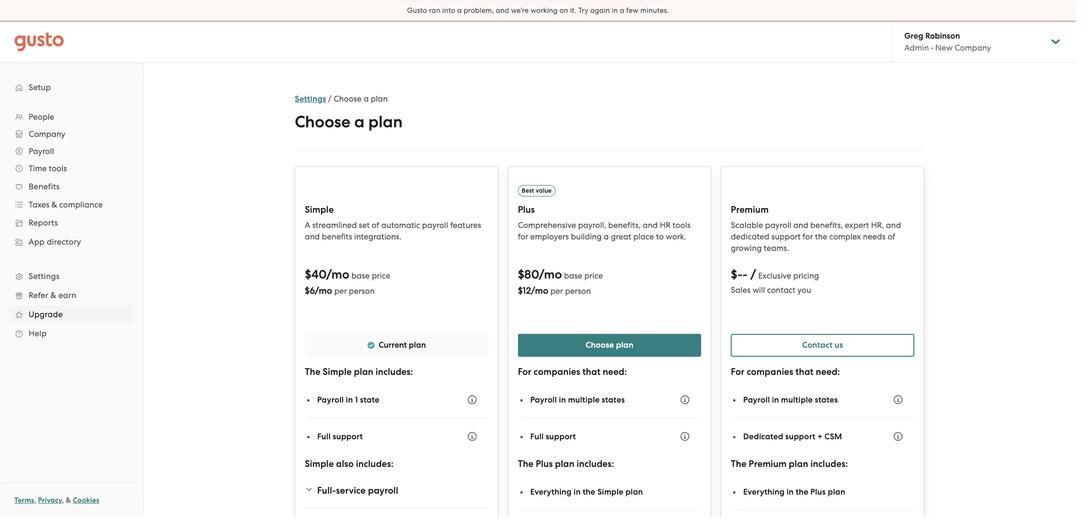 Task type: locate. For each thing, give the bounding box(es) containing it.
the for $
[[518, 458, 534, 469]]

payroll for -
[[743, 395, 770, 405]]

1 horizontal spatial that
[[796, 366, 814, 377]]

full support up "also"
[[317, 432, 363, 442]]

1 vertical spatial settings
[[29, 271, 60, 281]]

of inside a streamlined set of automatic payroll features and benefits integrations.
[[372, 220, 379, 230]]

of right needs
[[888, 232, 895, 241]]

0 horizontal spatial full
[[317, 432, 331, 442]]

base for 80
[[564, 271, 582, 281]]

tools
[[49, 164, 67, 173], [673, 220, 691, 230]]

1
[[355, 395, 358, 405]]

1 vertical spatial company
[[29, 129, 65, 139]]

0 vertical spatial tools
[[49, 164, 67, 173]]

payroll up teams.
[[765, 220, 792, 230]]

1 horizontal spatial ,
[[62, 496, 64, 505]]

2 horizontal spatial the
[[815, 232, 828, 241]]

1 horizontal spatial full
[[530, 432, 544, 442]]

setup
[[29, 83, 51, 92]]

2 benefits, from the left
[[811, 220, 843, 230]]

1 vertical spatial plus
[[536, 458, 553, 469]]

company down people
[[29, 129, 65, 139]]

payroll for 40
[[317, 395, 344, 405]]

person
[[349, 286, 375, 296], [565, 286, 591, 296]]

includes: for the premium plan includes:
[[811, 458, 848, 469]]

2 for companies that need: from the left
[[731, 366, 840, 377]]

1 vertical spatial tools
[[673, 220, 691, 230]]

time tools button
[[10, 160, 133, 177]]

0 horizontal spatial multiple
[[568, 395, 600, 405]]

the for $-
[[731, 458, 747, 469]]

1 horizontal spatial company
[[955, 43, 991, 52]]

2 that from the left
[[796, 366, 814, 377]]

includes: for the plus plan includes:
[[577, 458, 614, 469]]

2 states from the left
[[815, 395, 838, 405]]

for down comprehensive
[[518, 232, 528, 241]]

0 horizontal spatial price
[[372, 271, 390, 281]]

& inside refer & earn link
[[50, 291, 56, 300]]

0 vertical spatial choose
[[334, 94, 362, 104]]

1 full from the left
[[317, 432, 331, 442]]

work.
[[666, 232, 686, 241]]

a
[[457, 6, 462, 15], [620, 6, 625, 15], [364, 94, 369, 104], [354, 112, 365, 132], [604, 232, 609, 241]]

everything down 'the plus plan includes:'
[[530, 487, 572, 497]]

full support
[[317, 432, 363, 442], [530, 432, 576, 442]]

greg robinson admin • new company
[[905, 31, 991, 52]]

1 horizontal spatial list
[[521, 510, 701, 517]]

0 horizontal spatial company
[[29, 129, 65, 139]]

includes: down current
[[376, 366, 413, 377]]

a inside the comprehensive payroll, benefits, and hr tools for employers building a great place to work.
[[604, 232, 609, 241]]

person inside the $ 80 /mo base price $ 12 /mo per person
[[565, 286, 591, 296]]

need: for /mo
[[603, 366, 627, 377]]

2 for from the left
[[731, 366, 745, 377]]

base down building
[[564, 271, 582, 281]]

0 horizontal spatial /
[[328, 94, 332, 104]]

the down the premium plan includes:
[[796, 487, 809, 497]]

1 vertical spatial &
[[50, 291, 56, 300]]

terms , privacy , & cookies
[[14, 496, 99, 505]]

choose plan button
[[518, 334, 701, 357]]

states
[[602, 395, 625, 405], [815, 395, 838, 405]]

includes: down csm
[[811, 458, 848, 469]]

in
[[612, 6, 618, 15], [346, 395, 353, 405], [559, 395, 566, 405], [772, 395, 779, 405], [574, 487, 581, 497], [787, 487, 794, 497]]

the left the complex
[[815, 232, 828, 241]]

everything
[[530, 487, 572, 497], [743, 487, 785, 497]]

service
[[336, 485, 366, 496]]

1 horizontal spatial settings
[[295, 94, 326, 104]]

dedicated support + csm
[[743, 432, 842, 442]]

1 vertical spatial settings link
[[10, 268, 133, 285]]

settings link up choose a plan
[[295, 94, 326, 104]]

1 horizontal spatial full support
[[530, 432, 576, 442]]

current
[[379, 340, 407, 350]]

0 vertical spatial &
[[51, 200, 57, 209]]

1 price from the left
[[372, 271, 390, 281]]

$ 40 /mo base price $ 6 /mo per person
[[305, 267, 390, 296]]

1 payroll in multiple states from the left
[[530, 395, 625, 405]]

includes: up the everything in the simple plan
[[577, 458, 614, 469]]

features
[[450, 220, 481, 230]]

0 horizontal spatial everything
[[530, 487, 572, 497]]

1 need: from the left
[[603, 366, 627, 377]]

2 person from the left
[[565, 286, 591, 296]]

0 horizontal spatial payroll in multiple states
[[530, 395, 625, 405]]

for companies that need: for /
[[731, 366, 840, 377]]

companies for /
[[747, 366, 794, 377]]

support for 80
[[546, 432, 576, 442]]

2 need: from the left
[[816, 366, 840, 377]]

-
[[743, 267, 748, 282]]

a inside settings / choose a plan
[[364, 94, 369, 104]]

1 states from the left
[[602, 395, 625, 405]]

1 horizontal spatial for companies that need:
[[731, 366, 840, 377]]

simple also includes:
[[305, 458, 394, 469]]

great
[[611, 232, 631, 241]]

1 for from the left
[[518, 232, 528, 241]]

1 vertical spatial /
[[751, 267, 756, 282]]

per right 6
[[334, 286, 347, 296]]

price inside the '$ 40 /mo base price $ 6 /mo per person'
[[372, 271, 390, 281]]

1 horizontal spatial payroll in multiple states
[[743, 395, 838, 405]]

1 horizontal spatial per
[[551, 286, 563, 296]]

1 , from the left
[[34, 496, 36, 505]]

person inside the '$ 40 /mo base price $ 6 /mo per person'
[[349, 286, 375, 296]]

2 per from the left
[[551, 286, 563, 296]]

company right new
[[955, 43, 991, 52]]

, left privacy
[[34, 496, 36, 505]]

for companies that need: down contact
[[731, 366, 840, 377]]

0 horizontal spatial benefits,
[[608, 220, 641, 230]]

the down 'the plus plan includes:'
[[583, 487, 595, 497]]

reports
[[29, 218, 58, 228]]

6
[[310, 285, 315, 296]]

place
[[633, 232, 654, 241]]

and
[[496, 6, 509, 15], [643, 220, 658, 230], [794, 220, 809, 230], [886, 220, 901, 230], [305, 232, 320, 241]]

for companies that need: down the choose plan button
[[518, 366, 627, 377]]

full support for 80
[[530, 432, 576, 442]]

1 full support from the left
[[317, 432, 363, 442]]

that
[[583, 366, 601, 377], [796, 366, 814, 377]]

base inside the $ 80 /mo base price $ 12 /mo per person
[[564, 271, 582, 281]]

settings inside list
[[29, 271, 60, 281]]

1 benefits, from the left
[[608, 220, 641, 230]]

per
[[334, 286, 347, 296], [551, 286, 563, 296]]

2 horizontal spatial payroll
[[765, 220, 792, 230]]

0 horizontal spatial tools
[[49, 164, 67, 173]]

payroll inside dropdown button
[[368, 485, 398, 496]]

of
[[372, 220, 379, 230], [888, 232, 895, 241]]

settings link
[[295, 94, 326, 104], [10, 268, 133, 285]]

80
[[524, 267, 539, 282]]

terms link
[[14, 496, 34, 505]]

price down building
[[584, 271, 603, 281]]

,
[[34, 496, 36, 505], [62, 496, 64, 505]]

0 horizontal spatial for
[[518, 366, 532, 377]]

0 vertical spatial of
[[372, 220, 379, 230]]

2 price from the left
[[584, 271, 603, 281]]

contact
[[802, 340, 833, 350]]

benefits, up the great
[[608, 220, 641, 230]]

1 horizontal spatial price
[[584, 271, 603, 281]]

1 horizontal spatial need:
[[816, 366, 840, 377]]

pricing
[[793, 271, 819, 281]]

2 horizontal spatial list
[[734, 510, 915, 517]]

base inside the '$ 40 /mo base price $ 6 /mo per person'
[[352, 271, 370, 281]]

support inside "scalable payroll and benefits, expert hr, and dedicated support for the complex needs of growing teams."
[[772, 232, 801, 241]]

streamlined
[[312, 220, 357, 230]]

1 vertical spatial choose
[[295, 112, 351, 132]]

1 horizontal spatial person
[[565, 286, 591, 296]]

0 horizontal spatial that
[[583, 366, 601, 377]]

for
[[518, 366, 532, 377], [731, 366, 745, 377]]

1 for from the left
[[518, 366, 532, 377]]

0 horizontal spatial plus
[[518, 204, 535, 215]]

price inside the $ 80 /mo base price $ 12 /mo per person
[[584, 271, 603, 281]]

1 horizontal spatial tools
[[673, 220, 691, 230]]

of right set
[[372, 220, 379, 230]]

settings up choose a plan
[[295, 94, 326, 104]]

support up simple also includes:
[[333, 432, 363, 442]]

& left earn
[[50, 291, 56, 300]]

2 payroll in multiple states from the left
[[743, 395, 838, 405]]

2 vertical spatial plus
[[811, 487, 826, 497]]

choose inside button
[[586, 340, 614, 350]]

1 horizontal spatial benefits,
[[811, 220, 843, 230]]

1 horizontal spatial multiple
[[781, 395, 813, 405]]

1 horizontal spatial for
[[731, 366, 745, 377]]

0 vertical spatial company
[[955, 43, 991, 52]]

tools right 'time'
[[49, 164, 67, 173]]

plan
[[371, 94, 388, 104], [368, 112, 403, 132], [409, 340, 426, 350], [616, 340, 634, 350], [354, 366, 373, 377], [555, 458, 575, 469], [789, 458, 808, 469], [626, 487, 643, 497], [828, 487, 846, 497]]

problem,
[[464, 6, 494, 15]]

full-service payroll button
[[305, 479, 488, 502]]

for left the complex
[[803, 232, 813, 241]]

1 base from the left
[[352, 271, 370, 281]]

full for 40
[[317, 432, 331, 442]]

list for $-
[[734, 510, 915, 517]]

0 horizontal spatial base
[[352, 271, 370, 281]]

plan inside the choose plan button
[[616, 340, 634, 350]]

multiple
[[568, 395, 600, 405], [781, 395, 813, 405]]

price for 40
[[372, 271, 390, 281]]

benefits
[[29, 182, 60, 191]]

full support up 'the plus plan includes:'
[[530, 432, 576, 442]]

current plan
[[379, 340, 426, 350]]

payroll
[[29, 146, 54, 156], [317, 395, 344, 405], [530, 395, 557, 405], [743, 395, 770, 405]]

& right taxes
[[51, 200, 57, 209]]

1 companies from the left
[[534, 366, 580, 377]]

1 horizontal spatial everything
[[743, 487, 785, 497]]

1 for companies that need: from the left
[[518, 366, 627, 377]]

0 horizontal spatial the
[[305, 366, 321, 377]]

2 for from the left
[[803, 232, 813, 241]]

full up 'the plus plan includes:'
[[530, 432, 544, 442]]

0 horizontal spatial ,
[[34, 496, 36, 505]]

1 horizontal spatial the
[[518, 458, 534, 469]]

dedicated
[[743, 432, 784, 442]]

0 vertical spatial /
[[328, 94, 332, 104]]

that down the choose plan button
[[583, 366, 601, 377]]

few
[[626, 6, 639, 15]]

expert
[[845, 220, 869, 230]]

that for /
[[796, 366, 814, 377]]

0 vertical spatial plus
[[518, 204, 535, 215]]

2 full support from the left
[[530, 432, 576, 442]]

/ up choose a plan
[[328, 94, 332, 104]]

1 horizontal spatial payroll
[[422, 220, 448, 230]]

full-service payroll
[[317, 485, 398, 496]]

includes: for the simple plan includes:
[[376, 366, 413, 377]]

for inside the comprehensive payroll, benefits, and hr tools for employers building a great place to work.
[[518, 232, 528, 241]]

0 horizontal spatial need:
[[603, 366, 627, 377]]

0 horizontal spatial the
[[583, 487, 595, 497]]

2 everything from the left
[[743, 487, 785, 497]]

2 vertical spatial choose
[[586, 340, 614, 350]]

payroll left 'features' in the top of the page
[[422, 220, 448, 230]]

1 horizontal spatial /
[[751, 267, 756, 282]]

0 horizontal spatial for
[[518, 232, 528, 241]]

includes: right "also"
[[356, 458, 394, 469]]

, left cookies
[[62, 496, 64, 505]]

2 companies from the left
[[747, 366, 794, 377]]

0 horizontal spatial settings
[[29, 271, 60, 281]]

/ right -
[[751, 267, 756, 282]]

& left cookies
[[66, 496, 71, 505]]

that down contact
[[796, 366, 814, 377]]

a up choose a plan
[[364, 94, 369, 104]]

1 vertical spatial of
[[888, 232, 895, 241]]

1 horizontal spatial for
[[803, 232, 813, 241]]

per for 80
[[551, 286, 563, 296]]

settings up refer
[[29, 271, 60, 281]]

a down settings / choose a plan
[[354, 112, 365, 132]]

of inside "scalable payroll and benefits, expert hr, and dedicated support for the complex needs of growing teams."
[[888, 232, 895, 241]]

2 full from the left
[[530, 432, 544, 442]]

state
[[360, 395, 380, 405]]

0 horizontal spatial of
[[372, 220, 379, 230]]

0 vertical spatial settings link
[[295, 94, 326, 104]]

choose
[[334, 94, 362, 104], [295, 112, 351, 132], [586, 340, 614, 350]]

/mo down 80
[[531, 285, 549, 296]]

premium down the dedicated
[[749, 458, 787, 469]]

/ inside settings / choose a plan
[[328, 94, 332, 104]]

payroll right service
[[368, 485, 398, 496]]

0 horizontal spatial full support
[[317, 432, 363, 442]]

need: down the choose plan button
[[603, 366, 627, 377]]

admin
[[905, 43, 929, 52]]

1 per from the left
[[334, 286, 347, 296]]

base right "40" on the left of page
[[352, 271, 370, 281]]

0 horizontal spatial payroll
[[368, 485, 398, 496]]

0 horizontal spatial list
[[0, 108, 143, 343]]

payroll in multiple states for /
[[743, 395, 838, 405]]

everything down the premium plan includes:
[[743, 487, 785, 497]]

1 multiple from the left
[[568, 395, 600, 405]]

1 everything from the left
[[530, 487, 572, 497]]

includes:
[[376, 366, 413, 377], [356, 458, 394, 469], [577, 458, 614, 469], [811, 458, 848, 469]]

earn
[[58, 291, 76, 300]]

1 horizontal spatial plus
[[536, 458, 553, 469]]

settings link up refer & earn link
[[10, 268, 133, 285]]

cookies button
[[73, 495, 99, 506]]

for for -
[[731, 366, 745, 377]]

0 horizontal spatial for companies that need:
[[518, 366, 627, 377]]

per inside the '$ 40 /mo base price $ 6 /mo per person'
[[334, 286, 347, 296]]

benefits, up the complex
[[811, 220, 843, 230]]

setup link
[[10, 79, 133, 96]]

0 horizontal spatial states
[[602, 395, 625, 405]]

the for /
[[796, 487, 809, 497]]

full for 80
[[530, 432, 544, 442]]

a left the great
[[604, 232, 609, 241]]

0 horizontal spatial person
[[349, 286, 375, 296]]

1 horizontal spatial companies
[[747, 366, 794, 377]]

0 horizontal spatial companies
[[534, 366, 580, 377]]

& inside taxes & compliance "dropdown button"
[[51, 200, 57, 209]]

1 horizontal spatial base
[[564, 271, 582, 281]]

needs
[[863, 232, 886, 241]]

1 person from the left
[[349, 286, 375, 296]]

full
[[317, 432, 331, 442], [530, 432, 544, 442]]

support up 'the plus plan includes:'
[[546, 432, 576, 442]]

•
[[931, 43, 933, 52]]

benefits
[[322, 232, 352, 241]]

premium
[[731, 204, 769, 215], [749, 458, 787, 469]]

dedicated
[[731, 232, 770, 241]]

base for 40
[[352, 271, 370, 281]]

1 that from the left
[[583, 366, 601, 377]]

the premium plan includes:
[[731, 458, 848, 469]]

for
[[518, 232, 528, 241], [803, 232, 813, 241]]

1 horizontal spatial of
[[888, 232, 895, 241]]

/
[[328, 94, 332, 104], [751, 267, 756, 282]]

on
[[560, 6, 568, 15]]

premium up scalable
[[731, 204, 769, 215]]

payroll for 80
[[530, 395, 557, 405]]

states for /mo
[[602, 395, 625, 405]]

need: down contact us button at the bottom of page
[[816, 366, 840, 377]]

per right 12
[[551, 286, 563, 296]]

support left +
[[786, 432, 816, 442]]

best value
[[522, 187, 552, 194]]

taxes & compliance
[[29, 200, 103, 209]]

benefits,
[[608, 220, 641, 230], [811, 220, 843, 230]]

tools up work.
[[673, 220, 691, 230]]

per inside the $ 80 /mo base price $ 12 /mo per person
[[551, 286, 563, 296]]

gusto navigation element
[[0, 62, 143, 358]]

that for /mo
[[583, 366, 601, 377]]

2 base from the left
[[564, 271, 582, 281]]

list for $
[[521, 510, 701, 517]]

1 horizontal spatial states
[[815, 395, 838, 405]]

/mo down "40" on the left of page
[[315, 285, 332, 296]]

support up teams.
[[772, 232, 801, 241]]

0 horizontal spatial per
[[334, 286, 347, 296]]

list
[[0, 108, 143, 343], [521, 510, 701, 517], [734, 510, 915, 517]]

need: for /
[[816, 366, 840, 377]]

for inside "scalable payroll and benefits, expert hr, and dedicated support for the complex needs of growing teams."
[[803, 232, 813, 241]]

price down the integrations.
[[372, 271, 390, 281]]

terms
[[14, 496, 34, 505]]

2 multiple from the left
[[781, 395, 813, 405]]

privacy
[[38, 496, 62, 505]]

2 horizontal spatial the
[[731, 458, 747, 469]]

& for earn
[[50, 291, 56, 300]]

price for 80
[[584, 271, 603, 281]]

2 horizontal spatial plus
[[811, 487, 826, 497]]

everything for /mo
[[530, 487, 572, 497]]

full up simple also includes:
[[317, 432, 331, 442]]

1 horizontal spatial the
[[796, 487, 809, 497]]

0 vertical spatial settings
[[295, 94, 326, 104]]



Task type: vqa. For each thing, say whether or not it's contained in the screenshot.
that for /mo
yes



Task type: describe. For each thing, give the bounding box(es) containing it.
minutes.
[[640, 6, 669, 15]]

refer & earn
[[29, 291, 76, 300]]

choose a plan
[[295, 112, 403, 132]]

everything for /
[[743, 487, 785, 497]]

companies for /mo
[[534, 366, 580, 377]]

$ 80 /mo base price $ 12 /mo per person
[[518, 267, 603, 296]]

choose for choose plan
[[586, 340, 614, 350]]

0 horizontal spatial settings link
[[10, 268, 133, 285]]

you
[[798, 285, 811, 295]]

full-
[[317, 485, 336, 496]]

comprehensive payroll, benefits, and hr tools for employers building a great place to work.
[[518, 220, 691, 241]]

refer & earn link
[[10, 287, 133, 304]]

compliance
[[59, 200, 103, 209]]

people
[[29, 112, 54, 122]]

sales
[[731, 285, 751, 295]]

$-
[[731, 267, 743, 282]]

& for compliance
[[51, 200, 57, 209]]

payroll inside "scalable payroll and benefits, expert hr, and dedicated support for the complex needs of growing teams."
[[765, 220, 792, 230]]

full support for 40
[[317, 432, 363, 442]]

into
[[442, 6, 455, 15]]

2 , from the left
[[62, 496, 64, 505]]

1 horizontal spatial settings link
[[295, 94, 326, 104]]

tools inside the comprehensive payroll, benefits, and hr tools for employers building a great place to work.
[[673, 220, 691, 230]]

gusto
[[407, 6, 427, 15]]

0 vertical spatial premium
[[731, 204, 769, 215]]

a streamlined set of automatic payroll features and benefits integrations.
[[305, 220, 481, 241]]

payroll,
[[578, 220, 606, 230]]

settings for settings / choose a plan
[[295, 94, 326, 104]]

tools inside 'time tools' dropdown button
[[49, 164, 67, 173]]

time
[[29, 164, 47, 173]]

12
[[523, 285, 531, 296]]

multiple for /mo
[[568, 395, 600, 405]]

payroll in multiple states for /mo
[[530, 395, 625, 405]]

payroll inside a streamlined set of automatic payroll features and benefits integrations.
[[422, 220, 448, 230]]

gusto ran into a problem, and we're working on it. try again in a few minutes.
[[407, 6, 669, 15]]

automatic
[[381, 220, 420, 230]]

settings for settings
[[29, 271, 60, 281]]

multiple for /
[[781, 395, 813, 405]]

payroll button
[[10, 143, 133, 160]]

app directory
[[29, 237, 81, 247]]

integrations.
[[354, 232, 402, 241]]

help link
[[10, 325, 133, 342]]

support for 40
[[333, 432, 363, 442]]

and inside the comprehensive payroll, benefits, and hr tools for employers building a great place to work.
[[643, 220, 658, 230]]

contact
[[767, 285, 796, 295]]

upgrade link
[[10, 306, 133, 323]]

choose inside settings / choose a plan
[[334, 94, 362, 104]]

home image
[[14, 32, 64, 51]]

best
[[522, 187, 534, 194]]

list containing people
[[0, 108, 143, 343]]

/ inside $-- / exclusive pricing sales will contact you
[[751, 267, 756, 282]]

new
[[935, 43, 953, 52]]

benefits, inside the comprehensive payroll, benefits, and hr tools for employers building a great place to work.
[[608, 220, 641, 230]]

per for 40
[[334, 286, 347, 296]]

privacy link
[[38, 496, 62, 505]]

plan inside settings / choose a plan
[[371, 94, 388, 104]]

we're
[[511, 6, 529, 15]]

1 vertical spatial premium
[[749, 458, 787, 469]]

taxes & compliance button
[[10, 196, 133, 213]]

everything in the simple plan
[[530, 487, 643, 497]]

company inside dropdown button
[[29, 129, 65, 139]]

exclusive
[[758, 271, 791, 281]]

ran
[[429, 6, 441, 15]]

2 vertical spatial &
[[66, 496, 71, 505]]

benefits link
[[10, 178, 133, 195]]

a
[[305, 220, 310, 230]]

support for -
[[786, 432, 816, 442]]

building
[[571, 232, 602, 241]]

for companies that need: for /mo
[[518, 366, 627, 377]]

payroll inside dropdown button
[[29, 146, 54, 156]]

everything in the plus plan
[[743, 487, 846, 497]]

directory
[[47, 237, 81, 247]]

comprehensive
[[518, 220, 576, 230]]

company button
[[10, 125, 133, 143]]

the simple plan includes:
[[305, 366, 413, 377]]

growing
[[731, 243, 762, 253]]

teams.
[[764, 243, 789, 253]]

also
[[336, 458, 354, 469]]

a left few
[[620, 6, 625, 15]]

a right into on the top left
[[457, 6, 462, 15]]

hr
[[660, 220, 671, 230]]

people button
[[10, 108, 133, 125]]

complex
[[830, 232, 861, 241]]

csm
[[825, 432, 842, 442]]

the plus plan includes:
[[518, 458, 614, 469]]

benefits, inside "scalable payroll and benefits, expert hr, and dedicated support for the complex needs of growing teams."
[[811, 220, 843, 230]]

value
[[536, 187, 552, 194]]

40
[[311, 267, 326, 282]]

to
[[656, 232, 664, 241]]

again
[[590, 6, 610, 15]]

states for /
[[815, 395, 838, 405]]

it.
[[570, 6, 577, 15]]

greg
[[905, 31, 924, 41]]

hr,
[[871, 220, 884, 230]]

cookies
[[73, 496, 99, 505]]

contact us
[[802, 340, 843, 350]]

scalable
[[731, 220, 763, 230]]

the inside "scalable payroll and benefits, expert hr, and dedicated support for the complex needs of growing teams."
[[815, 232, 828, 241]]

help
[[29, 329, 47, 338]]

company inside greg robinson admin • new company
[[955, 43, 991, 52]]

and inside a streamlined set of automatic payroll features and benefits integrations.
[[305, 232, 320, 241]]

working
[[531, 6, 558, 15]]

/mo down benefits on the top left of the page
[[326, 267, 350, 282]]

for for 80
[[518, 366, 532, 377]]

/mo down employers
[[539, 267, 562, 282]]

app
[[29, 237, 45, 247]]

scalable payroll and benefits, expert hr, and dedicated support for the complex needs of growing teams.
[[731, 220, 901, 253]]

refer
[[29, 291, 48, 300]]

taxes
[[29, 200, 49, 209]]

choose plan
[[586, 340, 634, 350]]

the for /mo
[[583, 487, 595, 497]]

contact us button
[[731, 334, 915, 357]]

reports link
[[10, 214, 133, 231]]

choose for choose a plan
[[295, 112, 351, 132]]

settings / choose a plan
[[295, 94, 388, 104]]

person for 80
[[565, 286, 591, 296]]

person for 40
[[349, 286, 375, 296]]

try
[[579, 6, 589, 15]]

will
[[753, 285, 765, 295]]



